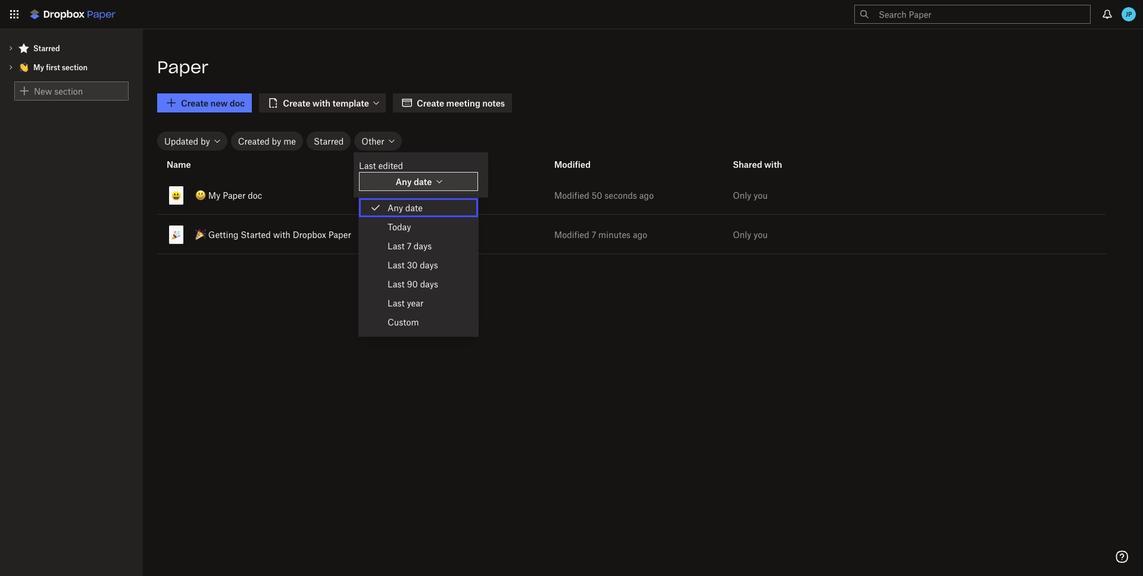 Task type: locate. For each thing, give the bounding box(es) containing it.
only you for 7 minutes ago
[[733, 229, 768, 240]]

0 vertical spatial only you
[[733, 190, 768, 200]]

today
[[388, 222, 411, 232]]

waving hand image
[[19, 63, 29, 72]]

menu containing last edited
[[354, 153, 488, 197]]

0 horizontal spatial paper
[[157, 60, 209, 77]]

row up minutes
[[157, 173, 1107, 217]]

1 horizontal spatial doc
[[248, 190, 262, 200]]

first
[[46, 63, 60, 72]]

2 modified from the top
[[555, 190, 590, 200]]

0 vertical spatial doc
[[230, 98, 245, 108]]

ago right minutes
[[633, 229, 648, 240]]

0 horizontal spatial create
[[181, 98, 209, 108]]

row down seconds
[[157, 213, 1107, 256]]

my left first on the top of the page
[[33, 63, 44, 72]]

1 horizontal spatial paper
[[223, 190, 246, 200]]

notes
[[483, 98, 505, 108]]

modified
[[555, 159, 591, 170], [555, 190, 590, 200], [555, 229, 590, 240]]

2 only you from the top
[[733, 229, 768, 240]]

paper inside 😃 my paper doc link
[[223, 190, 246, 200]]

modified left '50'
[[555, 190, 590, 200]]

my right 😃
[[208, 190, 221, 200]]

0 vertical spatial modified
[[555, 159, 591, 170]]

modified 50 seconds ago
[[555, 190, 654, 200]]

1 row group from the top
[[157, 153, 1095, 176]]

only you
[[733, 190, 768, 200], [733, 229, 768, 240]]

0 vertical spatial you
[[754, 190, 768, 200]]

starred
[[33, 43, 60, 53], [314, 136, 344, 147]]

any down the 'edited'
[[396, 176, 412, 187]]

🎉 getting started with dropbox paper
[[195, 229, 351, 240]]

modified for modified 7 minutes ago
[[555, 229, 590, 240]]

starred up first on the top of the page
[[33, 43, 60, 53]]

meeting
[[447, 98, 481, 108]]

with right started
[[273, 229, 291, 240]]

you for modified 7 minutes ago
[[754, 229, 768, 240]]

my
[[33, 63, 44, 72], [208, 190, 221, 200]]

2 row group from the top
[[157, 173, 1107, 256]]

1 horizontal spatial starred
[[314, 136, 344, 147]]

days up the last 30 days
[[414, 241, 432, 251]]

ago for modified 50 seconds ago
[[640, 190, 654, 200]]

0 horizontal spatial starred
[[33, 43, 60, 53]]

0 vertical spatial only
[[733, 190, 752, 200]]

date inside dropdown button
[[414, 176, 432, 187]]

paper up create new doc button
[[157, 60, 209, 77]]

1 vertical spatial starred
[[314, 136, 344, 147]]

1 vertical spatial doc
[[248, 190, 262, 200]]

New section text field
[[34, 82, 128, 100]]

with
[[765, 159, 783, 170], [273, 229, 291, 240]]

3 modified from the top
[[555, 229, 590, 240]]

0 vertical spatial starred
[[33, 43, 60, 53]]

create left meeting
[[417, 98, 445, 108]]

90
[[407, 279, 418, 290]]

created by me
[[238, 136, 296, 147]]

paper right dropbox
[[329, 229, 351, 240]]

1 horizontal spatial my
[[208, 190, 221, 200]]

1 vertical spatial with
[[273, 229, 291, 240]]

starred right me
[[314, 136, 344, 147]]

2 vertical spatial paper
[[329, 229, 351, 240]]

2 vertical spatial modified
[[555, 229, 590, 240]]

any up the today
[[388, 203, 403, 213]]

0 vertical spatial ago
[[640, 190, 654, 200]]

modified for modified
[[555, 159, 591, 170]]

days right 90
[[420, 279, 439, 290]]

other
[[362, 136, 385, 147]]

2 create from the left
[[417, 98, 445, 108]]

2 row from the top
[[157, 213, 1107, 256]]

last for last 30 days
[[388, 260, 405, 270]]

create inside popup button
[[417, 98, 445, 108]]

7 up "30"
[[407, 241, 412, 251]]

cell
[[903, 215, 1095, 254]]

1 horizontal spatial create
[[417, 98, 445, 108]]

with right shared
[[765, 159, 783, 170]]

1 row from the top
[[157, 173, 1107, 217]]

last year
[[388, 298, 424, 309]]

1 create from the left
[[181, 98, 209, 108]]

0 vertical spatial date
[[414, 176, 432, 187]]

7 inside row
[[592, 229, 597, 240]]

menu containing any date
[[359, 194, 478, 337]]

0 vertical spatial paper
[[157, 60, 209, 77]]

7 for minutes
[[592, 229, 597, 240]]

date up the today
[[406, 203, 423, 213]]

0 horizontal spatial 7
[[407, 241, 412, 251]]

any
[[396, 176, 412, 187], [388, 203, 403, 213]]

1 horizontal spatial 7
[[592, 229, 597, 240]]

1 vertical spatial you
[[754, 229, 768, 240]]

row group
[[157, 153, 1095, 176], [157, 173, 1107, 256]]

date inside radio item
[[406, 203, 423, 213]]

modified left minutes
[[555, 229, 590, 240]]

paper right 😃
[[223, 190, 246, 200]]

create
[[181, 98, 209, 108], [417, 98, 445, 108]]

only
[[733, 190, 752, 200], [733, 229, 752, 240]]

ago right seconds
[[640, 190, 654, 200]]

0 horizontal spatial my
[[33, 63, 44, 72]]

row
[[157, 173, 1107, 217], [157, 213, 1107, 256]]

last down the today
[[388, 241, 405, 251]]

last left the 'edited'
[[359, 160, 376, 171]]

1 vertical spatial modified
[[555, 190, 590, 200]]

me
[[284, 136, 296, 147]]

grinning face with big eyes image
[[172, 191, 181, 200]]

0 vertical spatial any date
[[396, 176, 432, 187]]

1 vertical spatial days
[[420, 260, 438, 270]]

you for modified 50 seconds ago
[[754, 190, 768, 200]]

1 modified from the top
[[555, 159, 591, 170]]

date
[[414, 176, 432, 187], [406, 203, 423, 213]]

0 vertical spatial days
[[414, 241, 432, 251]]

table
[[157, 153, 1130, 562]]

days for last 90 days
[[420, 279, 439, 290]]

created
[[238, 136, 270, 147]]

😃
[[195, 190, 206, 200]]

last left year at the left bottom
[[388, 298, 405, 309]]

0 vertical spatial with
[[765, 159, 783, 170]]

1 vertical spatial any date
[[388, 203, 423, 213]]

1 you from the top
[[754, 190, 768, 200]]

you
[[754, 190, 768, 200], [754, 229, 768, 240]]

date up any date radio item on the top of page
[[414, 176, 432, 187]]

days right "30"
[[420, 260, 438, 270]]

0 horizontal spatial with
[[273, 229, 291, 240]]

1 vertical spatial any
[[388, 203, 403, 213]]

2 you from the top
[[754, 229, 768, 240]]

1 vertical spatial ago
[[633, 229, 648, 240]]

create inside button
[[181, 98, 209, 108]]

😃 my paper doc
[[195, 190, 262, 200]]

😃 my paper doc link
[[186, 176, 485, 214]]

1 vertical spatial only
[[733, 229, 752, 240]]

0 vertical spatial my
[[33, 63, 44, 72]]

7 left minutes
[[592, 229, 597, 240]]

ago
[[640, 190, 654, 200], [633, 229, 648, 240]]

doc up started
[[248, 190, 262, 200]]

any date button
[[359, 172, 478, 191]]

starred button
[[307, 132, 351, 151]]

modified up modified 50 seconds ago
[[555, 159, 591, 170]]

any date up any date radio item on the top of page
[[396, 176, 432, 187]]

2 vertical spatial days
[[420, 279, 439, 290]]

menu
[[354, 153, 488, 197], [359, 194, 478, 337]]

1 vertical spatial my
[[208, 190, 221, 200]]

doc inside create new doc button
[[230, 98, 245, 108]]

1 only from the top
[[733, 190, 752, 200]]

paper
[[157, 60, 209, 77], [223, 190, 246, 200], [329, 229, 351, 240]]

only for modified 50 seconds ago
[[733, 190, 752, 200]]

any date inside dropdown button
[[396, 176, 432, 187]]

7
[[592, 229, 597, 240], [407, 241, 412, 251]]

doc
[[230, 98, 245, 108], [248, 190, 262, 200]]

30
[[407, 260, 418, 270]]

0 vertical spatial 7
[[592, 229, 597, 240]]

0 horizontal spatial doc
[[230, 98, 245, 108]]

1 vertical spatial paper
[[223, 190, 246, 200]]

last left 90
[[388, 279, 405, 290]]

starred inside button
[[314, 136, 344, 147]]

my inside 'cell'
[[208, 190, 221, 200]]

1 vertical spatial only you
[[733, 229, 768, 240]]

any inside any date radio item
[[388, 203, 403, 213]]

days
[[414, 241, 432, 251], [420, 260, 438, 270], [420, 279, 439, 290]]

1 vertical spatial date
[[406, 203, 423, 213]]

any date
[[396, 176, 432, 187], [388, 203, 423, 213]]

2 horizontal spatial paper
[[329, 229, 351, 240]]

last left "30"
[[388, 260, 405, 270]]

1 vertical spatial 7
[[407, 241, 412, 251]]

1 only you from the top
[[733, 190, 768, 200]]

row group containing name
[[157, 153, 1095, 176]]

2 only from the top
[[733, 229, 752, 240]]

🎉 getting started with dropbox paper cell
[[157, 215, 485, 254]]

7 for days
[[407, 241, 412, 251]]

any date up the today
[[388, 203, 423, 213]]

custom
[[388, 317, 419, 328]]

any date inside radio item
[[388, 203, 423, 213]]

getting
[[208, 229, 239, 240]]

modified 7 minutes ago
[[555, 229, 648, 240]]

create left the new
[[181, 98, 209, 108]]

started
[[241, 229, 271, 240]]

create for create meeting notes
[[417, 98, 445, 108]]

0 vertical spatial any
[[396, 176, 412, 187]]

create for create new doc
[[181, 98, 209, 108]]

doc right the new
[[230, 98, 245, 108]]

last
[[359, 160, 376, 171], [388, 241, 405, 251], [388, 260, 405, 270], [388, 279, 405, 290], [388, 298, 405, 309]]



Task type: vqa. For each thing, say whether or not it's contained in the screenshot.
top the Modified
yes



Task type: describe. For each thing, give the bounding box(es) containing it.
section
[[62, 63, 88, 72]]

😃 my paper doc cell
[[157, 176, 485, 214]]

only you for 50 seconds ago
[[733, 190, 768, 200]]

row containing 🎉 getting started with dropbox paper
[[157, 213, 1107, 256]]

last 30 days
[[388, 260, 438, 270]]

🎉
[[195, 229, 206, 240]]

create new doc
[[181, 98, 245, 108]]

paper inside the 🎉 getting started with dropbox paper link
[[329, 229, 351, 240]]

minutes
[[599, 229, 631, 240]]

days for last 30 days
[[420, 260, 438, 270]]

shared
[[733, 159, 763, 170]]

only for modified 7 minutes ago
[[733, 229, 752, 240]]

last for last 7 days
[[388, 241, 405, 251]]

by
[[272, 136, 281, 147]]

row group containing 😃 my paper doc
[[157, 173, 1107, 256]]

row containing 😃 my paper doc
[[157, 173, 1107, 217]]

create meeting notes button
[[393, 94, 512, 113]]

other button
[[355, 132, 402, 151]]

last 90 days
[[388, 279, 439, 290]]

table containing name
[[157, 153, 1130, 562]]

days for last 7 days
[[414, 241, 432, 251]]

new
[[211, 98, 228, 108]]

🎉 getting started with dropbox paper link
[[186, 215, 485, 254]]

seconds
[[605, 190, 637, 200]]

50
[[592, 190, 603, 200]]

last for last year
[[388, 298, 405, 309]]

edited
[[379, 160, 403, 171]]

create new doc button
[[157, 94, 252, 113]]

doc inside 😃 my paper doc link
[[248, 190, 262, 200]]

last for last edited
[[359, 160, 376, 171]]

1 horizontal spatial with
[[765, 159, 783, 170]]

modified for modified 50 seconds ago
[[555, 190, 590, 200]]

last for last 90 days
[[388, 279, 405, 290]]

party popper image
[[172, 230, 181, 240]]

any inside any date dropdown button
[[396, 176, 412, 187]]

my first section
[[33, 63, 88, 72]]

create meeting notes
[[417, 98, 505, 108]]

any date radio item
[[359, 198, 478, 217]]

year
[[407, 298, 424, 309]]

ago for modified 7 minutes ago
[[633, 229, 648, 240]]

shared with
[[733, 159, 783, 170]]

last edited
[[359, 160, 403, 171]]

created by me button
[[231, 132, 303, 151]]

dropbox
[[293, 229, 326, 240]]

with inside cell
[[273, 229, 291, 240]]

last 7 days
[[388, 241, 432, 251]]

name
[[167, 159, 191, 170]]



